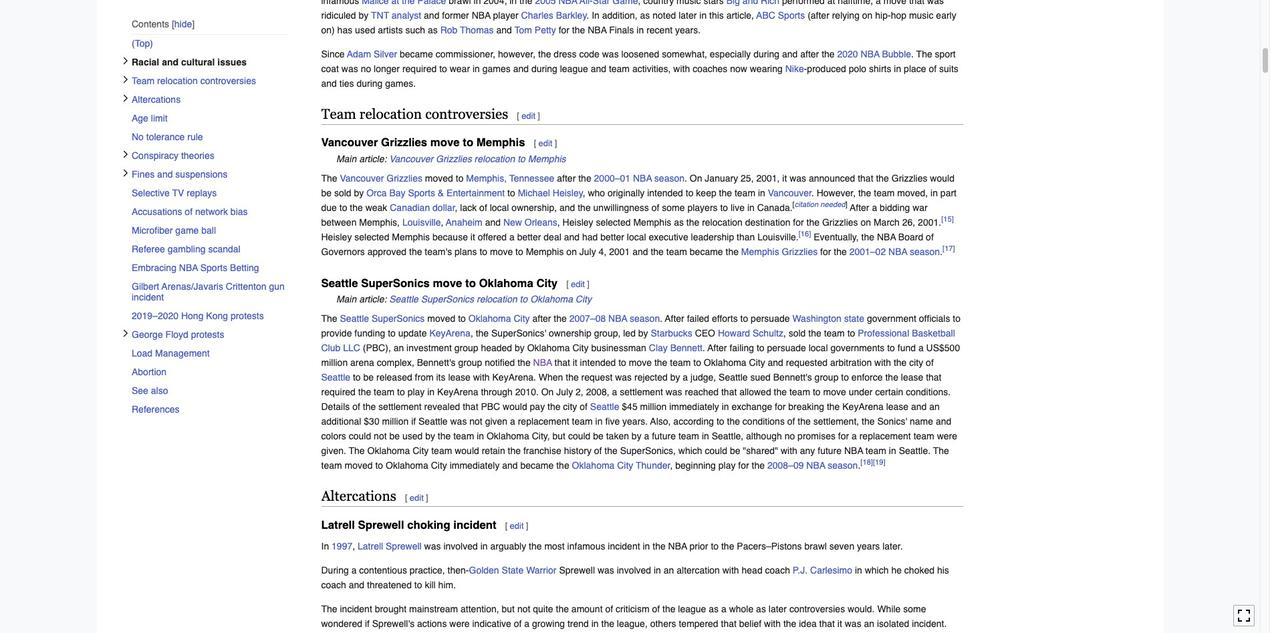 Task type: vqa. For each thing, say whether or not it's contained in the screenshot.
LOUISVILLE , ANAHEIM AND NEW ORLEANS , HEISLEY SELECTED MEMPHIS AS THE RELOCATION DESTINATION FOR THE GRIZZLIES ON MARCH 26, 2001. [15]
yes



Task type: locate. For each thing, give the bounding box(es) containing it.
2 horizontal spatial controversies
[[790, 604, 845, 615]]

1 vertical spatial after
[[557, 173, 576, 184]]

later inside the incident brought mainstream attention, but not quite the amount of criticism of the league as a whole as later controversies would. while some wondered if sprewell's actions were indicative of a growing trend in the league, others tempered that belief with the idea that it was an isolated incident. then active player
[[769, 604, 787, 615]]

0 vertical spatial million
[[321, 358, 348, 369]]

2 article: from the top
[[359, 295, 387, 305]]

but inside $45 million immediately in exchange for breaking the keyarena lease and an additional $30 million if seattle was not given a replacement team in five years. also, according to the conditions of the settlement, the sonics' name and colors could not be used by the team in oklahoma city, but could be taken by a future team in seattle, although no promises for a replacement team were given. the oklahoma city team would retain the franchise history of the supersonics, which could be "shared" with any future nba team in seattle. the team moved to oklahoma city immediately and became the
[[553, 432, 566, 442]]

1 vertical spatial during
[[532, 63, 558, 74]]

the down eventually,
[[834, 247, 847, 258]]

in down bubble
[[894, 63, 902, 74]]

after up starbucks
[[665, 314, 685, 325]]

colors
[[321, 432, 346, 442]]

league for as
[[678, 604, 706, 615]]

0 vertical spatial team
[[131, 75, 154, 86]]

] for team relocation controversies
[[538, 111, 540, 121]]

tolerance
[[146, 132, 184, 142]]

an down conditions.
[[930, 402, 940, 413]]

grizzlies inside louisville , anaheim and new orleans , heisley selected memphis as the relocation destination for the grizzlies on march 26, 2001. [15]
[[822, 217, 858, 228]]

a left "growing"
[[524, 619, 530, 630]]

0 horizontal spatial later
[[679, 10, 697, 21]]

details
[[321, 402, 350, 413]]

anaheim
[[446, 217, 483, 228]]

1 vertical spatial altercations
[[321, 489, 397, 505]]

team relocation controversies inside the team relocation controversies link
[[131, 75, 256, 86]]

references
[[131, 404, 179, 415]]

coach inside in which he choked his coach and threatened to kill him.
[[321, 580, 346, 591]]

on left hip-
[[863, 10, 873, 21]]

ties
[[340, 78, 354, 89]]

1 horizontal spatial no
[[785, 432, 795, 442]]

(top) link
[[131, 34, 288, 53]]

however,
[[817, 188, 856, 199]]

1 vertical spatial if
[[365, 619, 370, 630]]

required up games.
[[403, 63, 437, 74]]

fines and suspensions link
[[131, 165, 288, 184]]

0 vertical spatial used
[[355, 25, 375, 35]]

[ edit ] for seattle supersonics move to oklahoma city
[[566, 279, 590, 289]]

and up "sued"
[[768, 358, 784, 369]]

local inside . after failing to persuade local governments to fund a us$500 million arena complex, bennett's group notified the
[[809, 343, 828, 354]]

to inside in which he choked his coach and threatened to kill him.
[[414, 580, 422, 591]]

1 vertical spatial x small image
[[121, 75, 129, 83]]

betting
[[230, 263, 259, 273]]

vancouver
[[321, 136, 378, 149], [389, 154, 433, 165], [340, 173, 384, 184], [768, 188, 812, 199]]

oklahoma inside nba that it intended to move the team to oklahoma city and requested arbitration with the city of seattle
[[704, 358, 747, 369]]

head
[[742, 566, 763, 576]]

x small image for conspiracy
[[121, 150, 129, 158]]

grizzlies
[[381, 136, 427, 149], [436, 154, 472, 165], [387, 173, 423, 184], [892, 173, 928, 184], [822, 217, 858, 228], [782, 247, 818, 258]]

2008–09 nba season link
[[768, 461, 858, 472]]

nba down the march
[[877, 232, 896, 243]]

0 vertical spatial article:
[[359, 154, 387, 165]]

0 vertical spatial moved
[[425, 173, 453, 184]]

sports for embracing nba sports betting
[[200, 263, 227, 273]]

george floyd protests link
[[131, 326, 288, 344]]

heisley inside heisley selected memphis because it offered a better deal and had better local executive leadership than louisville. [16]
[[321, 232, 352, 243]]

as inside louisville , anaheim and new orleans , heisley selected memphis as the relocation destination for the grizzlies on march 26, 2001. [15]
[[674, 217, 684, 228]]

1 vertical spatial player
[[372, 634, 398, 634]]

abortion link
[[131, 363, 288, 382]]

1 vertical spatial were
[[450, 619, 470, 630]]

the left 'league,'
[[602, 619, 615, 630]]

1 vertical spatial moved
[[427, 314, 456, 325]]

keyarena inside the "to be released from its lease with keyarena. when the request was rejected by a judge, seattle sued bennett's group to enforce the lease that required the team to play in keyarena through 2010. on july 2, 2008, a settlement was reached that allowed the team to move under certain conditions. details of the settlement revealed that pbc would pay the city of"
[[437, 387, 478, 398]]

and inside in which he choked his coach and threatened to kill him.
[[349, 580, 365, 591]]

by down revealed
[[425, 432, 435, 442]]

altercations down given.
[[321, 489, 397, 505]]

2 main from the top
[[336, 295, 357, 305]]

2 vertical spatial after
[[708, 343, 727, 354]]

0 horizontal spatial city
[[563, 402, 577, 413]]

but up indicative
[[502, 604, 515, 615]]

0 vertical spatial selected
[[596, 217, 631, 228]]

memphis inside louisville , anaheim and new orleans , heisley selected memphis as the relocation destination for the grizzlies on march 26, 2001. [15]
[[634, 217, 672, 228]]

would inside the "to be released from its lease with keyarena. when the request was rejected by a judge, seattle sued bennett's group to enforce the lease that required the team to play in keyarena through 2010. on july 2, 2008, a settlement was reached that allowed the team to move under certain conditions. details of the settlement revealed that pbc would pay the city of"
[[503, 402, 527, 413]]

microfiber
[[131, 225, 173, 236]]

0 horizontal spatial no
[[361, 63, 371, 74]]

failing
[[730, 343, 754, 354]]

edit for seattle supersonics move to oklahoma city
[[571, 279, 585, 289]]

was inside ". the sport coat was no longer required to wear in games and during league and team activities, with coaches now wearing"
[[342, 63, 358, 74]]

after down ceo
[[708, 343, 727, 354]]

1 horizontal spatial some
[[904, 604, 927, 615]]

1 vertical spatial immediately
[[450, 461, 500, 472]]

although
[[746, 432, 782, 442]]

0 vertical spatial x small image
[[121, 57, 129, 65]]

governments
[[831, 343, 885, 354]]

protests up load management link
[[191, 330, 224, 340]]

0 horizontal spatial altercations
[[131, 94, 180, 105]]

sold for be
[[334, 188, 352, 199]]

0 horizontal spatial during
[[357, 78, 383, 89]]

arena
[[350, 358, 374, 369]]

, inside the canadian dollar , lack of local ownership, and the unwillingness of some players to live in canada. [ citation needed ]
[[455, 203, 458, 213]]

0 vertical spatial would
[[930, 173, 955, 184]]

. inside . after failing to persuade local governments to fund a us$500 million arena complex, bennett's group notified the
[[703, 343, 705, 354]]

thunder
[[636, 461, 671, 472]]

and down coat
[[321, 78, 337, 89]]

to down released
[[397, 387, 405, 398]]

1 vertical spatial on
[[861, 217, 871, 228]]

0 horizontal spatial on
[[541, 387, 554, 398]]

bay
[[389, 188, 406, 199]]

orca bay sports & entertainment to michael heisley , who originally intended to keep the team in vancouver
[[367, 188, 812, 199]]

hide
[[174, 19, 192, 29]]

in inside in which he choked his coach and threatened to kill him.
[[855, 566, 863, 576]]

1 main from the top
[[336, 154, 357, 165]]

memphis down than
[[742, 247, 780, 258]]

ownership,
[[512, 203, 557, 213]]

the right pay
[[548, 402, 561, 413]]

1 horizontal spatial altercations
[[321, 489, 397, 505]]

to down $30
[[375, 461, 383, 472]]

1 vertical spatial intended
[[580, 358, 616, 369]]

the up $30
[[363, 402, 376, 413]]

2001
[[609, 247, 630, 258]]

0 vertical spatial x small image
[[121, 150, 129, 158]]

x small image left george
[[121, 330, 129, 338]]

july
[[580, 247, 596, 258], [557, 387, 573, 398]]

bubble
[[882, 49, 912, 59]]

, left beginning
[[671, 461, 673, 472]]

by inside the "to be released from its lease with keyarena. when the request was rejected by a judge, seattle sued bennett's group to enforce the lease that required the team to play in keyarena through 2010. on july 2, 2008, a settlement was reached that allowed the team to move under certain conditions. details of the settlement revealed that pbc would pay the city of"
[[671, 373, 680, 383]]

0 horizontal spatial in
[[321, 542, 329, 552]]

1 vertical spatial bennett's
[[774, 373, 812, 383]]

adam silver link
[[347, 49, 397, 59]]

1 horizontal spatial selected
[[596, 217, 631, 228]]

in
[[592, 10, 600, 21], [321, 542, 329, 552]]

memphis, for to
[[466, 173, 507, 184]]

x small image for team
[[121, 75, 129, 83]]

was down would.
[[845, 619, 862, 630]]

0 vertical spatial protests
[[230, 311, 264, 321]]

nba that it intended to move the team to oklahoma city and requested arbitration with the city of seattle
[[321, 358, 934, 383]]

in left 1997 link
[[321, 542, 329, 552]]

for
[[559, 25, 570, 35], [793, 217, 804, 228], [821, 247, 832, 258], [775, 402, 786, 413], [838, 432, 849, 442], [739, 461, 749, 472]]

1 horizontal spatial local
[[627, 232, 646, 243]]

gilbert arenas/javaris crittenton gun incident link
[[131, 277, 288, 307]]

local up 'new'
[[490, 203, 509, 213]]

1 vertical spatial required
[[321, 387, 356, 398]]

sprewell down latrell sprewell choking incident
[[386, 542, 422, 552]]

seattle down revealed
[[419, 417, 448, 428]]

2 x small image from the top
[[121, 75, 129, 83]]

was inside the incident brought mainstream attention, but not quite the amount of criticism of the league as a whole as later controversies would. while some wondered if sprewell's actions were indicative of a growing trend in the league, others tempered that belief with the idea that it was an isolated incident. then active player
[[845, 619, 862, 630]]

a inside . after failing to persuade local governments to fund a us$500 million arena complex, bennett's group notified the
[[919, 343, 924, 354]]

after for 2000–01
[[557, 173, 576, 184]]

1 vertical spatial in
[[321, 542, 329, 552]]

efforts
[[712, 314, 738, 325]]

to down arbitration
[[841, 373, 849, 383]]

the left the most
[[529, 542, 542, 552]]

bias
[[230, 206, 247, 217]]

1 vertical spatial memphis,
[[359, 217, 400, 228]]

lease up conditions.
[[901, 373, 924, 383]]

a down 'new'
[[510, 232, 515, 243]]

0 vertical spatial main
[[336, 154, 357, 165]]

leadership
[[691, 232, 734, 243]]

required
[[403, 63, 437, 74], [321, 387, 356, 398]]

0 vertical spatial controversies
[[200, 75, 256, 86]]

was right code on the left top
[[602, 49, 619, 59]]

board
[[899, 232, 924, 243]]

0 horizontal spatial million
[[321, 358, 348, 369]]

move inside eventually, the nba board of governors approved the team's plans to move to memphis on july 4, 2001 and the team became the
[[490, 247, 513, 258]]

memphis grizzlies for the 2001–02 nba season . [17]
[[742, 244, 955, 258]]

player down sprewell's
[[372, 634, 398, 634]]

also
[[151, 386, 168, 396]]

edit link for vancouver grizzlies move to memphis
[[539, 139, 553, 149]]

0 horizontal spatial local
[[490, 203, 509, 213]]

to up main article: seattle supersonics relocation to oklahoma city
[[465, 277, 476, 290]]

was up early
[[928, 0, 944, 6]]

and inside eventually, the nba board of governors approved the team's plans to move to memphis on july 4, 2001 and the team became the
[[633, 247, 648, 258]]

2 vertical spatial million
[[382, 417, 409, 428]]

1 horizontal spatial sold
[[789, 329, 806, 339]]

such
[[406, 25, 425, 35]]

replacement up 'city,'
[[518, 417, 570, 428]]

] up michael heisley link
[[555, 139, 557, 149]]

3 x small image from the top
[[121, 330, 129, 338]]

article: up vancouver grizzlies link
[[359, 154, 387, 165]]

[ edit ] for vancouver grizzlies move to memphis
[[534, 139, 557, 149]]

0 horizontal spatial league
[[560, 63, 588, 74]]

led
[[623, 329, 636, 339]]

in inside ". the sport coat was no longer required to wear in games and during league and team activities, with coaches now wearing"
[[473, 63, 480, 74]]

with right the belief
[[764, 619, 781, 630]]

1 vertical spatial article:
[[359, 295, 387, 305]]

it up vancouver link
[[783, 173, 787, 184]]

0 vertical spatial years.
[[675, 25, 701, 35]]

and right 2001
[[633, 247, 648, 258]]

needed
[[821, 200, 846, 210]]

heisley for selected
[[563, 217, 594, 228]]

1 note from the top
[[321, 152, 963, 167]]

x small image
[[121, 57, 129, 65], [121, 75, 129, 83], [121, 94, 129, 102]]

on inside the "to be released from its lease with keyarena. when the request was rejected by a judge, seattle sued bennett's group to enforce the lease that required the team to play in keyarena through 2010. on july 2, 2008, a settlement was reached that allowed the team to move under certain conditions. details of the settlement revealed that pbc would pay the city of"
[[541, 387, 554, 398]]

in up retain
[[477, 432, 484, 442]]

article: for vancouver
[[359, 154, 387, 165]]

altercations inside altercations link
[[131, 94, 180, 105]]

2 horizontal spatial not
[[518, 604, 531, 615]]

latrell up 1997 link
[[321, 519, 355, 532]]

] down however, in the right top of the page
[[846, 200, 848, 210]]

0 horizontal spatial latrell
[[321, 519, 355, 532]]

3 x small image from the top
[[121, 94, 129, 102]]

in left addition,
[[592, 10, 600, 21]]

seattle link down 2008,
[[590, 402, 620, 413]]

the down "shared"
[[752, 461, 765, 472]]

nba inside eventually, the nba board of governors approved the team's plans to move to memphis on july 4, 2001 and the team became the
[[877, 232, 896, 243]]

intended inside nba that it intended to move the team to oklahoma city and requested arbitration with the city of seattle
[[580, 358, 616, 369]]

early
[[936, 10, 957, 21]]

note
[[321, 152, 963, 167], [321, 293, 963, 307]]

0 vertical spatial coach
[[765, 566, 790, 576]]

2 vertical spatial sports
[[200, 263, 227, 273]]

if inside the incident brought mainstream attention, but not quite the amount of criticism of the league as a whole as later controversies would. while some wondered if sprewell's actions were indicative of a growing trend in the league, others tempered that belief with the idea that it was an isolated incident. then active player
[[365, 619, 370, 630]]

not inside the incident brought mainstream attention, but not quite the amount of criticism of the league as a whole as later controversies would. while some wondered if sprewell's actions were indicative of a growing trend in the league, others tempered that belief with the idea that it was an isolated incident. then active player
[[518, 604, 531, 615]]

wearing
[[750, 63, 783, 74]]

the left weak
[[350, 203, 363, 213]]

nba inside $45 million immediately in exchange for breaking the keyarena lease and an additional $30 million if seattle was not given a replacement team in five years. also, according to the conditions of the settlement, the sonics' name and colors could not be used by the team in oklahoma city, but could be taken by a future team in seattle, although no promises for a replacement team were given. the oklahoma city team would retain the franchise history of the supersonics, which could be "shared" with any future nba team in seattle. the team moved to oklahoma city immediately and became the
[[845, 446, 864, 457]]

the up ownership
[[554, 314, 567, 325]]

edit for altercations
[[410, 494, 424, 504]]

used inside (after relying on hip-hop music early on) has used artists such as
[[355, 25, 375, 35]]

future down "promises"
[[818, 446, 842, 457]]

tom petty link
[[515, 25, 556, 35]]

nba down tnt analyst and former nba player charles barkley . in addition, as noted later in this article, abc sports
[[588, 25, 607, 35]]

moved for grizzlies
[[425, 173, 453, 184]]

seattle inside $45 million immediately in exchange for breaking the keyarena lease and an additional $30 million if seattle was not given a replacement team in five years. also, according to the conditions of the settlement, the sonics' name and colors could not be used by the team in oklahoma city, but could be taken by a future team in seattle, although no promises for a replacement team were given. the oklahoma city team would retain the franchise history of the supersonics, which could be "shared" with any future nba team in seattle. the team moved to oklahoma city immediately and became the
[[419, 417, 448, 428]]

to up howard schultz link
[[741, 314, 748, 325]]

to inside ". however, the team moved, in part due to the weak"
[[340, 203, 347, 213]]

the down orca bay sports & entertainment to michael heisley , who originally intended to keep the team in vancouver
[[578, 203, 591, 213]]

an inside $45 million immediately in exchange for breaking the keyarena lease and an additional $30 million if seattle was not given a replacement team in five years. also, according to the conditions of the settlement, the sonics' name and colors could not be used by the team in oklahoma city, but could be taken by a future team in seattle, although no promises for a replacement team were given. the oklahoma city team would retain the franchise history of the supersonics, which could be "shared" with any future nba team in seattle. the team moved to oklahoma city immediately and became the
[[930, 402, 940, 413]]

x small image for racial
[[121, 57, 129, 65]]

0 horizontal spatial coach
[[321, 580, 346, 591]]

given
[[485, 417, 508, 428]]

eventually,
[[814, 232, 859, 243]]

keyarena
[[430, 329, 471, 339], [437, 387, 478, 398], [843, 402, 884, 413]]

1 vertical spatial became
[[690, 247, 723, 258]]

replacement down 'sonics''
[[860, 432, 911, 442]]

million up 'also,'
[[640, 402, 667, 413]]

abc
[[757, 10, 776, 21]]

noted
[[653, 10, 676, 21]]

1 x small image from the top
[[121, 57, 129, 65]]

[ up latrell sprewell choking incident
[[405, 494, 408, 504]]

for inside louisville , anaheim and new orleans , heisley selected memphis as the relocation destination for the grizzlies on march 26, 2001. [15]
[[793, 217, 804, 228]]

after
[[850, 203, 870, 213], [665, 314, 685, 325], [708, 343, 727, 354]]

funding
[[355, 329, 385, 339]]

league
[[560, 63, 588, 74], [678, 604, 706, 615]]

and inside louisville , anaheim and new orleans , heisley selected memphis as the relocation destination for the grizzlies on march 26, 2001. [15]
[[485, 217, 501, 228]]

bennett's inside . after failing to persuade local governments to fund a us$500 million arena complex, bennett's group notified the
[[417, 358, 456, 369]]

the inside memphis grizzlies for the 2001–02 nba season . [17]
[[834, 247, 847, 258]]

it up plans
[[471, 232, 475, 243]]

0 vertical spatial became
[[400, 49, 433, 59]]

golden state warrior link
[[469, 566, 557, 576]]

, left who
[[583, 188, 586, 199]]

local inside heisley selected memphis because it offered a better deal and had better local executive leadership than louisville. [16]
[[627, 232, 646, 243]]

that left allowed
[[722, 387, 737, 398]]

[18] link
[[861, 459, 873, 468]]

july inside eventually, the nba board of governors approved the team's plans to move to memphis on july 4, 2001 and the team became the
[[580, 247, 596, 258]]

player inside the incident brought mainstream attention, but not quite the amount of criticism of the league as a whole as later controversies would. while some wondered if sprewell's actions were indicative of a growing trend in the league, others tempered that belief with the idea that it was an isolated incident. then active player
[[372, 634, 398, 634]]

altercations up limit
[[131, 94, 180, 105]]

were
[[937, 432, 958, 442], [450, 619, 470, 630]]

0 vertical spatial if
[[411, 417, 416, 428]]

1 horizontal spatial team relocation controversies
[[321, 106, 508, 122]]

heisley for ,
[[553, 188, 583, 199]]

$30
[[364, 417, 380, 428]]

relocation down games.
[[360, 106, 422, 122]]

0 vertical spatial play
[[408, 387, 425, 398]]

oklahoma down failing
[[704, 358, 747, 369]]

dollar
[[433, 203, 455, 213]]

[ for seattle supersonics move to oklahoma city
[[566, 279, 569, 289]]

1 horizontal spatial league
[[678, 604, 706, 615]]

edit for vancouver grizzlies move to memphis
[[539, 139, 553, 149]]

the inside the incident brought mainstream attention, but not quite the amount of criticism of the league as a whole as later controversies would. while some wondered if sprewell's actions were indicative of a growing trend in the league, others tempered that belief with the idea that it was an isolated incident. then active player
[[321, 604, 337, 615]]

1 article: from the top
[[359, 154, 387, 165]]

0 horizontal spatial intended
[[580, 358, 616, 369]]

and down conspiracy theories
[[157, 169, 173, 180]]

to right 'due'
[[340, 203, 347, 213]]

[ edit ] for altercations
[[405, 494, 428, 504]]

was down 'in 1997 , latrell sprewell was involved in arguably the most infamous incident in the nba prior to the pacers–pistons brawl seven years later.'
[[598, 566, 614, 576]]

rob thomas and tom petty for the nba finals in recent years.
[[440, 25, 701, 35]]

a inside after a bidding war between memphis,
[[872, 203, 878, 213]]

required inside the "to be released from its lease with keyarena. when the request was rejected by a judge, seattle sued bennett's group to enforce the lease that required the team to play in keyarena through 2010. on july 2, 2008, a settlement was reached that allowed the team to move under certain conditions. details of the settlement revealed that pbc would pay the city of"
[[321, 387, 356, 398]]

trend
[[568, 619, 589, 630]]

local up 2001
[[627, 232, 646, 243]]

with down somewhat,
[[674, 63, 690, 74]]

were inside the incident brought mainstream attention, but not quite the amount of criticism of the league as a whole as later controversies would. while some wondered if sprewell's actions were indicative of a growing trend in the league, others tempered that belief with the idea that it was an isolated incident. then active player
[[450, 619, 470, 630]]

if right $30
[[411, 417, 416, 428]]

years. up somewhat,
[[675, 25, 701, 35]]

1 vertical spatial future
[[818, 446, 842, 457]]

racial
[[131, 57, 159, 67]]

january
[[705, 173, 738, 184]]

an inside the incident brought mainstream attention, but not quite the amount of criticism of the league as a whole as later controversies would. while some wondered if sprewell's actions were indicative of a growing trend in the league, others tempered that belief with the idea that it was an isolated incident. then active player
[[864, 619, 875, 630]]

oklahoma city link
[[469, 314, 530, 325]]

edit
[[522, 111, 536, 121], [539, 139, 553, 149], [571, 279, 585, 289], [410, 494, 424, 504], [510, 522, 524, 532]]

2 vertical spatial not
[[518, 604, 531, 615]]

1 vertical spatial coach
[[321, 580, 346, 591]]

any
[[800, 446, 815, 457]]

some inside the incident brought mainstream attention, but not quite the amount of criticism of the league as a whole as later controversies would. while some wondered if sprewell's actions were indicative of a growing trend in the league, others tempered that belief with the idea that it was an isolated incident. then active player
[[904, 604, 927, 615]]

nba inside nba that it intended to move the team to oklahoma city and requested arbitration with the city of seattle
[[533, 358, 552, 369]]

to left wear
[[439, 63, 447, 74]]

0 horizontal spatial player
[[372, 634, 398, 634]]

league inside ". the sport coat was no longer required to wear in games and during league and team activities, with coaches now wearing"
[[560, 63, 588, 74]]

relocation inside louisville , anaheim and new orleans , heisley selected memphis as the relocation destination for the grizzlies on march 26, 2001. [15]
[[702, 217, 743, 228]]

move
[[884, 0, 907, 6], [431, 136, 460, 149], [490, 247, 513, 258], [433, 277, 462, 290], [629, 358, 652, 369], [824, 387, 846, 398]]

which up beginning
[[679, 446, 703, 457]]

suspensions
[[175, 169, 227, 180]]

better
[[517, 232, 541, 243], [601, 232, 625, 243]]

0 horizontal spatial controversies
[[200, 75, 256, 86]]

given.
[[321, 446, 346, 457]]

entertainment
[[447, 188, 505, 199]]

season inside oklahoma city thunder , beginning play for the 2008–09 nba season . [18] [19]
[[828, 461, 858, 472]]

after for 2007–08
[[533, 314, 551, 325]]

article:
[[359, 154, 387, 165], [359, 295, 387, 305]]

memphis, for between
[[359, 217, 400, 228]]

some up louisville , anaheim and new orleans , heisley selected memphis as the relocation destination for the grizzlies on march 26, 2001. [15]
[[662, 203, 685, 213]]

during for and
[[532, 63, 558, 74]]

better down new orleans link
[[517, 232, 541, 243]]

seattle up allowed
[[719, 373, 748, 383]]

1 vertical spatial selected
[[355, 232, 389, 243]]

0 vertical spatial intended
[[647, 188, 683, 199]]

main for main article: vancouver grizzlies relocation to memphis
[[336, 154, 357, 165]]

the up settlement,
[[827, 402, 840, 413]]

he
[[892, 566, 902, 576]]

1 horizontal spatial sports
[[408, 188, 435, 199]]

2 better from the left
[[601, 232, 625, 243]]

the up wondered
[[321, 604, 337, 615]]

and inside heisley selected memphis because it offered a better deal and had better local executive leadership than louisville. [16]
[[564, 232, 580, 243]]

halftime,
[[838, 0, 873, 6]]

group inside the "to be released from its lease with keyarena. when the request was rejected by a judge, seattle sued bennett's group to enforce the lease that required the team to play in keyarena through 2010. on july 2, 2008, a settlement was reached that allowed the team to move under certain conditions. details of the settlement revealed that pbc would pay the city of"
[[815, 373, 839, 383]]

in inside ". however, the team moved, in part due to the weak"
[[931, 188, 938, 199]]

on inside eventually, the nba board of governors approved the team's plans to move to memphis on july 4, 2001 and the team became the
[[567, 247, 577, 258]]

to up breaking
[[813, 387, 821, 398]]

1 x small image from the top
[[121, 150, 129, 158]]

incident inside the incident brought mainstream attention, but not quite the amount of criticism of the league as a whole as later controversies would. while some wondered if sprewell's actions were indicative of a growing trend in the league, others tempered that belief with the idea that it was an isolated incident. then active player
[[340, 604, 372, 615]]

0 vertical spatial on
[[863, 10, 873, 21]]

adam
[[347, 49, 371, 59]]

2008,
[[586, 387, 610, 398]]

this
[[710, 10, 724, 21]]

play down from
[[408, 387, 425, 398]]

team relocation controversies down "cultural"
[[131, 75, 256, 86]]

x small image
[[121, 150, 129, 158], [121, 169, 129, 177], [121, 330, 129, 338]]

former
[[442, 10, 469, 21]]

0 vertical spatial in
[[592, 10, 600, 21]]

] for latrell sprewell choking incident
[[526, 522, 529, 532]]

1 vertical spatial sports
[[408, 188, 435, 199]]

1 horizontal spatial became
[[521, 461, 554, 472]]

1 vertical spatial league
[[678, 604, 706, 615]]

2 horizontal spatial could
[[705, 446, 728, 457]]

1 horizontal spatial which
[[865, 566, 889, 576]]

1 vertical spatial july
[[557, 387, 573, 398]]

of inside -produced polo shirts in place of suits and ties during games.
[[929, 63, 937, 74]]

[ edit ]
[[517, 111, 540, 121], [534, 139, 557, 149], [566, 279, 590, 289], [405, 494, 428, 504], [505, 522, 529, 532]]

2 x small image from the top
[[121, 169, 129, 177]]

grizzlies inside memphis grizzlies for the 2001–02 nba season . [17]
[[782, 247, 818, 258]]

million inside . after failing to persuade local governments to fund a us$500 million arena complex, bennett's group notified the
[[321, 358, 348, 369]]

1 vertical spatial but
[[502, 604, 515, 615]]

management
[[155, 348, 209, 359]]

moved up & on the left top of the page
[[425, 173, 453, 184]]

a up hip-
[[876, 0, 881, 6]]

move left the under
[[824, 387, 846, 398]]

0 horizontal spatial sports
[[200, 263, 227, 273]]

0 vertical spatial after
[[801, 49, 819, 59]]

2 vertical spatial heisley
[[321, 232, 352, 243]]

seattle inside nba that it intended to move the team to oklahoma city and requested arbitration with the city of seattle
[[321, 373, 350, 383]]

1 horizontal spatial but
[[553, 432, 566, 442]]

used
[[355, 25, 375, 35], [403, 432, 423, 442]]

that
[[909, 0, 925, 6], [858, 173, 874, 184], [555, 358, 570, 369], [926, 373, 942, 383], [722, 387, 737, 398], [463, 402, 478, 413], [721, 619, 737, 630], [820, 619, 835, 630]]

rejected
[[635, 373, 668, 383]]

local inside the canadian dollar , lack of local ownership, and the unwillingness of some players to live in canada. [ citation needed ]
[[490, 203, 509, 213]]

certain
[[876, 387, 904, 398]]

while
[[878, 604, 901, 615]]

league for and
[[560, 63, 588, 74]]

failed
[[687, 314, 710, 325]]

no right although
[[785, 432, 795, 442]]

0 horizontal spatial settlement
[[379, 402, 422, 413]]

0 horizontal spatial some
[[662, 203, 685, 213]]

the inside ". the sport coat was no longer required to wear in games and during league and team activities, with coaches now wearing"
[[917, 49, 933, 59]]

1 better from the left
[[517, 232, 541, 243]]

however,
[[498, 49, 536, 59]]

move inside nba that it intended to move the team to oklahoma city and requested arbitration with the city of seattle
[[629, 358, 652, 369]]

. down ceo
[[703, 343, 705, 354]]

2 note from the top
[[321, 293, 963, 307]]

0 vertical spatial persuade
[[751, 314, 790, 325]]

protests
[[230, 311, 264, 321], [191, 330, 224, 340]]

became down franchise
[[521, 461, 554, 472]]

games.
[[385, 78, 416, 89]]

1 vertical spatial no
[[785, 432, 795, 442]]

some inside the canadian dollar , lack of local ownership, and the unwillingness of some players to live in canada. [ citation needed ]
[[662, 203, 685, 213]]

in down years
[[855, 566, 863, 576]]

2 vertical spatial moved
[[345, 461, 373, 472]]

1 vertical spatial would
[[503, 402, 527, 413]]

breaking
[[789, 402, 825, 413]]

him.
[[438, 580, 456, 591]]

1 horizontal spatial intended
[[647, 188, 683, 199]]

2 vertical spatial supersonics
[[372, 314, 425, 325]]

2 vertical spatial x small image
[[121, 94, 129, 102]]

. inside ". however, the team moved, in part due to the weak"
[[812, 188, 814, 199]]

0 vertical spatial settlement
[[620, 387, 663, 398]]

, inside oklahoma city thunder , beginning play for the 2008–09 nba season . [18] [19]
[[671, 461, 673, 472]]

memphis inside eventually, the nba board of governors approved the team's plans to move to memphis on july 4, 2001 and the team became the
[[526, 247, 564, 258]]

accusations
[[131, 206, 182, 217]]

2 vertical spatial would
[[455, 446, 479, 457]]

in
[[700, 10, 707, 21], [637, 25, 644, 35], [473, 63, 480, 74], [894, 63, 902, 74], [758, 188, 766, 199], [931, 188, 938, 199], [748, 203, 755, 213], [427, 387, 435, 398], [722, 402, 729, 413], [596, 417, 603, 428], [477, 432, 484, 442], [702, 432, 709, 442], [889, 446, 897, 457], [481, 542, 488, 552], [643, 542, 650, 552], [654, 566, 661, 576], [855, 566, 863, 576], [592, 619, 599, 630]]

heisley inside louisville , anaheim and new orleans , heisley selected memphis as the relocation destination for the grizzlies on march 26, 2001. [15]
[[563, 217, 594, 228]]



Task type: describe. For each thing, give the bounding box(es) containing it.
main article: vancouver grizzlies relocation to memphis
[[336, 154, 566, 165]]

the left the idea
[[784, 619, 797, 630]]

move inside the "to be released from its lease with keyarena. when the request was rejected by a judge, seattle sued bennett's group to enforce the lease that required the team to play in keyarena through 2010. on july 2, 2008, a settlement was reached that allowed the team to move under certain conditions. details of the settlement revealed that pbc would pay the city of"
[[824, 387, 846, 398]]

[ for altercations
[[405, 494, 408, 504]]

[ for vancouver grizzlies move to memphis
[[534, 139, 536, 149]]

gambling
[[167, 244, 205, 255]]

moved for supersonics
[[427, 314, 456, 325]]

1 horizontal spatial settlement
[[620, 387, 663, 398]]

0 horizontal spatial immediately
[[450, 461, 500, 472]]

idea
[[799, 619, 817, 630]]

louisville.
[[758, 232, 799, 243]]

load management
[[131, 348, 209, 359]]

the inside the canadian dollar , lack of local ownership, and the unwillingness of some players to live in canada. [ citation needed ]
[[578, 203, 591, 213]]

and inside the canadian dollar , lack of local ownership, and the unwillingness of some players to live in canada. [ citation needed ]
[[560, 203, 575, 213]]

city inside nba that it intended to move the team to oklahoma city and requested arbitration with the city of seattle
[[749, 358, 765, 369]]

group inside . after failing to persuade local governments to fund a us$500 million arena complex, bennett's group notified the
[[458, 358, 482, 369]]

to down 'new'
[[516, 247, 523, 258]]

0 horizontal spatial team
[[131, 75, 154, 86]]

. inside ". the sport coat was no longer required to wear in games and during league and team activities, with coaches now wearing"
[[912, 49, 914, 59]]

move inside performed at halftime, a move that was ridiculed by
[[884, 0, 907, 6]]

canada.
[[757, 203, 793, 213]]

grizzlies up the bay
[[387, 173, 423, 184]]

new
[[504, 217, 522, 228]]

0 vertical spatial group
[[455, 343, 478, 354]]

contentious
[[359, 566, 407, 576]]

grizzlies inside . on january 25, 2001, it was announced that the grizzlies would be sold by
[[892, 173, 928, 184]]

during for especially
[[754, 49, 780, 59]]

1 vertical spatial after
[[665, 314, 685, 325]]

article,
[[727, 10, 754, 21]]

to down state
[[848, 329, 856, 339]]

in inside the canadian dollar , lack of local ownership, and the unwillingness of some players to live in canada. [ citation needed ]
[[748, 203, 755, 213]]

seattle up seattle supersonics link
[[389, 295, 419, 305]]

city inside nba that it intended to move the team to oklahoma city and requested arbitration with the city of seattle
[[910, 358, 924, 369]]

0 vertical spatial keyarena
[[430, 329, 471, 339]]

be left taken
[[593, 432, 604, 442]]

incident up in which he choked his coach and threatened to kill him.
[[608, 542, 640, 552]]

between
[[321, 217, 357, 228]]

it inside nba that it intended to move the team to oklahoma city and requested arbitration with the city of seattle
[[573, 358, 578, 369]]

team inside ". the sport coat was no longer required to wear in games and during league and team activities, with coaches now wearing"
[[609, 63, 630, 74]]

incident inside gilbert arenas/javaris crittenton gun incident
[[131, 292, 164, 303]]

season up keyarena , the supersonics' ownership group, led by starbucks ceo howard schultz , sold the team to
[[630, 314, 660, 325]]

infamous
[[567, 542, 605, 552]]

since
[[321, 49, 345, 59]]

that down whole
[[721, 619, 737, 630]]

and up name
[[911, 402, 927, 413]]

which inside in which he choked his coach and threatened to kill him.
[[865, 566, 889, 576]]

bennett's inside the "to be released from its lease with keyarena. when the request was rejected by a judge, seattle sued bennett's group to enforce the lease that required the team to play in keyarena through 2010. on july 2, 2008, a settlement was reached that allowed the team to move under certain conditions. details of the settlement revealed that pbc would pay the city of"
[[774, 373, 812, 383]]

1 vertical spatial involved
[[617, 566, 651, 576]]

] inside the canadian dollar , lack of local ownership, and the unwillingness of some players to live in canada. [ citation needed ]
[[846, 200, 848, 210]]

no inside ". the sport coat was no longer required to wear in games and during league and team activities, with coaches now wearing"
[[361, 63, 371, 74]]

heisley selected memphis because it offered a better deal and had better local executive leadership than louisville. [16]
[[321, 230, 811, 243]]

2019–2020 hong kong protests link
[[131, 307, 288, 326]]

2000–01
[[594, 173, 631, 184]]

with inside the "to be released from its lease with keyarena. when the request was rejected by a judge, seattle sued bennett's group to enforce the lease that required the team to play in keyarena through 2010. on july 2, 2008, a settlement was reached that allowed the team to move under certain conditions. details of the settlement revealed that pbc would pay the city of"
[[473, 373, 490, 383]]

that up conditions.
[[926, 373, 942, 383]]

as inside (after relying on hip-hop music early on) has used artists such as
[[428, 25, 438, 35]]

to inside the canadian dollar , lack of local ownership, and the unwillingness of some players to live in canada. [ citation needed ]
[[721, 203, 728, 213]]

grizzlies up vancouver grizzlies link
[[381, 136, 427, 149]]

with left head
[[723, 566, 739, 576]]

protests inside 'link'
[[230, 311, 264, 321]]

to down arena
[[353, 373, 361, 383]]

season inside memphis grizzlies for the 2001–02 nba season . [17]
[[910, 247, 940, 258]]

it inside the incident brought mainstream attention, but not quite the amount of criticism of the league as a whole as later controversies would. while some wondered if sprewell's actions were indicative of a growing trend in the league, others tempered that belief with the idea that it was an isolated incident. then active player
[[838, 619, 843, 630]]

0 horizontal spatial replacement
[[518, 417, 570, 428]]

1 vertical spatial team
[[321, 106, 356, 122]]

team inside nba that it intended to move the team to oklahoma city and requested arbitration with the city of seattle
[[670, 358, 691, 369]]

according
[[674, 417, 714, 428]]

during inside -produced polo shirts in place of suits and ties during games.
[[357, 78, 383, 89]]

to down main article: vancouver grizzlies relocation to memphis
[[456, 173, 464, 184]]

article: for seattle
[[359, 295, 387, 305]]

, up heisley selected memphis because it offered a better deal and had better local executive leadership than louisville. [16]
[[558, 217, 560, 228]]

play inside the "to be released from its lease with keyarena. when the request was rejected by a judge, seattle sued bennett's group to enforce the lease that required the team to play in keyarena through 2010. on july 2, 2008, a settlement was reached that allowed the team to move under certain conditions. details of the settlement revealed that pbc would pay the city of"
[[408, 387, 425, 398]]

city inside oklahoma city thunder , beginning play for the 2008–09 nba season . [18] [19]
[[617, 461, 634, 472]]

scandal
[[208, 244, 240, 255]]

edit link for altercations
[[410, 494, 424, 504]]

moved inside $45 million immediately in exchange for breaking the keyarena lease and an additional $30 million if seattle was not given a replacement team in five years. also, according to the conditions of the settlement, the sonics' name and colors could not be used by the team in oklahoma city, but could be taken by a future team in seattle, although no promises for a replacement team were given. the oklahoma city team would retain the franchise history of the supersonics, which could be "shared" with any future nba team in seattle. the team moved to oklahoma city immediately and became the
[[345, 461, 373, 472]]

keyarena inside $45 million immediately in exchange for breaking the keyarena lease and an additional $30 million if seattle was not given a replacement team in five years. also, according to the conditions of the settlement, the sonics' name and colors could not be used by the team in oklahoma city, but could be taken by a future team in seattle, although no promises for a replacement team were given. the oklahoma city team would retain the franchise history of the supersonics, which could be "shared" with any future nba team in seattle. the team moved to oklahoma city immediately and became the
[[843, 402, 884, 413]]

1 vertical spatial replacement
[[860, 432, 911, 442]]

starbucks
[[651, 329, 693, 339]]

(after
[[808, 10, 830, 21]]

a left judge,
[[683, 373, 688, 383]]

hip-
[[876, 10, 891, 21]]

for inside memphis grizzlies for the 2001–02 nba season . [17]
[[821, 247, 832, 258]]

to up "oklahoma city" link
[[520, 295, 528, 305]]

memphis, tennessee link
[[466, 173, 555, 184]]

produced
[[807, 63, 846, 74]]

and down however, on the top
[[513, 63, 529, 74]]

in right finals
[[637, 25, 644, 35]]

to be released from its lease with keyarena. when the request was rejected by a judge, seattle sued bennett's group to enforce the lease that required the team to play in keyarena through 2010. on july 2, 2008, a settlement was reached that allowed the team to move under certain conditions. details of the settlement revealed that pbc would pay the city of
[[321, 373, 951, 413]]

activities,
[[633, 63, 671, 74]]

latrell sprewell link
[[358, 542, 422, 552]]

on inside . on january 25, 2001, it was announced that the grizzlies would be sold by
[[690, 173, 702, 184]]

sprewell's
[[372, 619, 415, 630]]

to left keep
[[686, 188, 694, 199]]

the up seattle,
[[727, 417, 740, 428]]

1 vertical spatial protests
[[191, 330, 224, 340]]

and up nike link
[[782, 49, 798, 59]]

supersonics inside note
[[421, 295, 474, 305]]

, down dollar
[[441, 217, 444, 228]]

a up supersonics,
[[644, 432, 650, 442]]

see also
[[131, 386, 168, 396]]

persuade inside . after failing to persuade local governments to fund a us$500 million arena complex, bennett's group notified the
[[767, 343, 806, 354]]

plans
[[455, 247, 477, 258]]

memphis up vancouver grizzlies relocation to memphis link
[[477, 136, 525, 149]]

1 vertical spatial controversies
[[425, 106, 508, 122]]

relocation up the vancouver grizzlies moved to memphis, tennessee after the 2000–01 nba season
[[475, 154, 515, 165]]

[ edit ] for latrell sprewell choking incident
[[505, 522, 529, 532]]

citation needed link
[[795, 200, 846, 210]]

a right 2008,
[[612, 387, 617, 398]]

edit for latrell sprewell choking incident
[[510, 522, 524, 532]]

after inside after a bidding war between memphis,
[[850, 203, 870, 213]]

no tolerance rule link
[[131, 128, 288, 146]]

the up 2001–02
[[862, 232, 875, 243]]

selected inside louisville , anaheim and new orleans , heisley selected memphis as the relocation destination for the grizzlies on march 26, 2001. [15]
[[596, 217, 631, 228]]

1 horizontal spatial years.
[[675, 25, 701, 35]]

x small image for fines
[[121, 169, 129, 177]]

0 horizontal spatial involved
[[444, 542, 478, 552]]

gilbert arenas/javaris crittenton gun incident
[[131, 281, 284, 303]]

edit for team relocation controversies
[[522, 111, 536, 121]]

racial and cultural issues link
[[131, 53, 297, 71]]

2019–2020
[[131, 311, 178, 321]]

michael
[[518, 188, 550, 199]]

0 vertical spatial sprewell
[[358, 519, 404, 532]]

by inside . on january 25, 2001, it was announced that the grizzlies would be sold by
[[354, 188, 364, 199]]

[ for team relocation controversies
[[517, 111, 520, 121]]

to down "schultz"
[[757, 343, 765, 354]]

complex,
[[377, 358, 414, 369]]

team inside ". however, the team moved, in part due to the weak"
[[874, 188, 895, 199]]

arguably
[[490, 542, 526, 552]]

sports for orca bay sports & entertainment to michael heisley , who originally intended to keep the team in vancouver
[[408, 188, 435, 199]]

practice,
[[410, 566, 445, 576]]

2001–02 nba season link
[[850, 247, 940, 258]]

the left "dress"
[[538, 49, 551, 59]]

vancouver up citation
[[768, 188, 812, 199]]

the down clay at the bottom right
[[655, 358, 668, 369]]

keyarena , the supersonics' ownership group, led by starbucks ceo howard schultz , sold the team to
[[430, 329, 858, 339]]

2001,
[[757, 173, 780, 184]]

the up orca bay sports & entertainment to michael heisley , who originally intended to keep the team in vancouver
[[579, 173, 592, 184]]

orleans
[[525, 217, 558, 228]]

memphis grizzlies link
[[742, 247, 818, 258]]

. inside oklahoma city thunder , beginning play for the 2008–09 nba season . [18] [19]
[[858, 461, 861, 472]]

and left tom
[[497, 25, 512, 35]]

that inside performed at halftime, a move that was ridiculed by
[[909, 0, 925, 6]]

destination
[[745, 217, 791, 228]]

for down barkley
[[559, 25, 570, 35]]

wear
[[450, 63, 470, 74]]

1 vertical spatial settlement
[[379, 402, 422, 413]]

0 horizontal spatial could
[[349, 432, 371, 442]]

for inside oklahoma city thunder , beginning play for the 2008–09 nba season . [18] [19]
[[739, 461, 749, 472]]

-
[[804, 63, 807, 74]]

p.j.
[[793, 566, 808, 576]]

that left pbc
[[463, 402, 478, 413]]

nba inside memphis grizzlies for the 2001–02 nba season . [17]
[[889, 247, 908, 258]]

but inside the incident brought mainstream attention, but not quite the amount of criticism of the league as a whole as later controversies would. while some wondered if sprewell's actions were indicative of a growing trend in the league, others tempered that belief with the idea that it was an isolated incident. then active player
[[502, 604, 515, 615]]

0 vertical spatial supersonics
[[361, 277, 430, 290]]

growing
[[532, 619, 565, 630]]

0 vertical spatial sports
[[778, 10, 805, 21]]

team relocation controversies link
[[131, 71, 288, 90]]

0 horizontal spatial seattle link
[[321, 373, 350, 383]]

be down released
[[389, 432, 400, 442]]

, left latrell sprewell link
[[353, 542, 355, 552]]

actions
[[417, 619, 447, 630]]

in inside the incident brought mainstream attention, but not quite the amount of criticism of the league as a whole as later controversies would. while some wondered if sprewell's actions were indicative of a growing trend in the league, others tempered that belief with the idea that it was an isolated incident. then active player
[[592, 619, 599, 630]]

] for vancouver grizzlies move to memphis
[[555, 139, 557, 149]]

was down choking
[[424, 542, 441, 552]]

0 horizontal spatial future
[[652, 432, 676, 442]]

1 vertical spatial sprewell
[[386, 542, 422, 552]]

grizzlies down vancouver grizzlies move to memphis
[[436, 154, 472, 165]]

then
[[321, 634, 343, 634]]

1 horizontal spatial player
[[493, 10, 519, 21]]

a inside performed at halftime, a move that was ridiculed by
[[876, 0, 881, 6]]

oklahoma inside oklahoma city thunder , beginning play for the 2008–09 nba season . [18] [19]
[[572, 461, 615, 472]]

the up certain
[[886, 373, 899, 383]]

quite
[[533, 604, 553, 615]]

from
[[415, 373, 434, 383]]

criticism
[[616, 604, 650, 615]]

the up 'due'
[[321, 173, 337, 184]]

gun
[[269, 281, 284, 292]]

anaheim link
[[446, 217, 483, 228]]

to inside ". the sport coat was no longer required to wear in games and during league and team activities, with coaches now wearing"
[[439, 63, 447, 74]]

and right name
[[936, 417, 952, 428]]

nba left prior
[[668, 542, 687, 552]]

. inside memphis grizzlies for the 2001–02 nba season . [17]
[[940, 247, 943, 258]]

on inside louisville , anaheim and new orleans , heisley selected memphis as the relocation destination for the grizzlies on march 26, 2001. [15]
[[861, 217, 871, 228]]

the right retain
[[508, 446, 521, 457]]

1 vertical spatial seattle link
[[590, 402, 620, 413]]

to right prior
[[711, 542, 719, 552]]

1 vertical spatial team relocation controversies
[[321, 106, 508, 122]]

it inside heisley selected memphis because it offered a better deal and had better local executive leadership than louisville. [16]
[[471, 232, 475, 243]]

cultural
[[181, 57, 215, 67]]

prior
[[690, 542, 709, 552]]

2 horizontal spatial million
[[640, 402, 667, 413]]

requested
[[786, 358, 828, 369]]

canadian
[[390, 203, 430, 213]]

vancouver down vancouver grizzlies move to memphis
[[389, 154, 433, 165]]

nike
[[786, 63, 804, 74]]

in up in which he choked his coach and threatened to kill him.
[[643, 542, 650, 552]]

officials
[[919, 314, 951, 325]]

2 vertical spatial sprewell
[[559, 566, 595, 576]]

] for seattle supersonics move to oklahoma city
[[587, 279, 590, 289]]

allowed
[[740, 387, 772, 398]]

[ for latrell sprewell choking incident
[[505, 522, 508, 532]]

0 horizontal spatial not
[[374, 432, 387, 442]]

1 horizontal spatial could
[[568, 432, 591, 442]]

rob
[[440, 25, 458, 35]]

p.j. carlesimo link
[[793, 566, 853, 576]]

in up golden in the bottom left of the page
[[481, 542, 488, 552]]

the seattle supersonics moved to oklahoma city after the 2007–08 nba season . after failed efforts to persuade washington state
[[321, 314, 865, 325]]

lease inside $45 million immediately in exchange for breaking the keyarena lease and an additional $30 million if seattle was not given a replacement team in five years. also, according to the conditions of the settlement, the sonics' name and colors could not be used by the team in oklahoma city, but could be taken by a future team in seattle, although no promises for a replacement team were given. the oklahoma city team would retain the franchise history of the supersonics, which could be "shared" with any future nba team in seattle. the team moved to oklahoma city immediately and became the
[[886, 402, 909, 413]]

seattle down 2008,
[[590, 402, 620, 413]]

main article: seattle supersonics relocation to oklahoma city
[[336, 295, 592, 305]]

vancouver up vancouver grizzlies link
[[321, 136, 378, 149]]

the down than
[[726, 247, 739, 258]]

floyd
[[165, 330, 188, 340]]

oklahoma up latrell sprewell choking incident
[[386, 461, 429, 472]]

amount
[[572, 604, 603, 615]]

the down arena
[[358, 387, 371, 398]]

of up louisville , anaheim and new orleans , heisley selected memphis as the relocation destination for the grizzlies on march 26, 2001. [15]
[[652, 203, 660, 213]]

[ edit ] for team relocation controversies
[[517, 111, 540, 121]]

main for main article: seattle supersonics relocation to oklahoma city
[[336, 295, 357, 305]]

the right given.
[[349, 446, 365, 457]]

finals
[[609, 25, 634, 35]]

oklahoma down seattle supersonics relocation to oklahoma city link
[[469, 314, 511, 325]]

city inside the "to be released from its lease with keyarena. when the request was rejected by a judge, seattle sued bennett's group to enforce the lease that required the team to play in keyarena through 2010. on july 2, 2008, a settlement was reached that allowed the team to move under certain conditions. details of the settlement revealed that pbc would pay the city of"
[[563, 402, 577, 413]]

oklahoma up nba link
[[527, 343, 570, 354]]

relocation up "oklahoma city" link
[[477, 295, 517, 305]]

if inside $45 million immediately in exchange for breaking the keyarena lease and an additional $30 million if seattle was not given a replacement team in five years. also, according to the conditions of the settlement, the sonics' name and colors could not be used by the team in oklahoma city, but could be taken by a future team in seattle, although no promises for a replacement team were given. the oklahoma city team would retain the franchise history of the supersonics, which could be "shared" with any future nba team in seattle. the team moved to oklahoma city immediately and became the
[[411, 417, 416, 428]]

with inside nba that it intended to move the team to oklahoma city and requested arbitration with the city of seattle
[[875, 358, 891, 369]]

the inside . after failing to persuade local governments to fund a us$500 million arena complex, bennett's group notified the
[[518, 358, 531, 369]]

be inside . on january 25, 2001, it was announced that the grizzlies would be sold by
[[321, 188, 332, 199]]

. the sport coat was no longer required to wear in games and during league and team activities, with coaches now wearing
[[321, 49, 956, 74]]

moved,
[[898, 188, 928, 199]]

the right quite
[[556, 604, 569, 615]]

x small image for george
[[121, 330, 129, 338]]

[19]
[[873, 459, 886, 468]]

the up [16]
[[807, 217, 820, 228]]

the up 2,
[[566, 373, 579, 383]]

local for dollar
[[490, 203, 509, 213]]

] for altercations
[[426, 494, 428, 504]]

embracing
[[131, 263, 176, 273]]

seattle supersonics link
[[340, 314, 425, 325]]

memphis up 'tennessee'
[[528, 154, 566, 165]]

the down washington
[[809, 329, 822, 339]]

kill
[[425, 580, 436, 591]]

washington state link
[[793, 314, 865, 325]]

0 vertical spatial latrell
[[321, 519, 355, 532]]

1 horizontal spatial latrell
[[358, 542, 383, 552]]

by up supersonics,
[[632, 432, 642, 442]]

1 horizontal spatial immediately
[[669, 402, 719, 413]]

season up ". however, the team moved, in part due to the weak"
[[655, 173, 685, 184]]

as up the belief
[[756, 604, 766, 615]]

no inside $45 million immediately in exchange for breaking the keyarena lease and an additional $30 million if seattle was not given a replacement team in five years. also, according to the conditions of the settlement, the sonics' name and colors could not be used by the team in oklahoma city, but could be taken by a future team in seattle, although no promises for a replacement team were given. the oklahoma city team would retain the franchise history of the supersonics, which could be "shared" with any future nba team in seattle. the team moved to oklahoma city immediately and became the
[[785, 432, 795, 442]]

tnt
[[371, 10, 389, 21]]

the down january at the right
[[719, 188, 732, 199]]

that inside nba that it intended to move the team to oklahoma city and requested arbitration with the city of seattle
[[555, 358, 570, 369]]

edit link for seattle supersonics move to oklahoma city
[[571, 279, 585, 289]]

sold for ,
[[789, 329, 806, 339]]

the up others
[[663, 604, 676, 615]]

edit link for team relocation controversies
[[522, 111, 536, 121]]

of right details
[[353, 402, 360, 413]]

louisville link
[[403, 217, 441, 228]]

2 horizontal spatial after
[[801, 49, 819, 59]]

to down offered
[[480, 247, 488, 258]]

was inside performed at halftime, a move that was ridiculed by
[[928, 0, 944, 6]]

used inside $45 million immediately in exchange for breaking the keyarena lease and an additional $30 million if seattle was not given a replacement team in five years. also, according to the conditions of the settlement, the sonics' name and colors could not be used by the team in oklahoma city, but could be taken by a future team in seattle, although no promises for a replacement team were given. the oklahoma city team would retain the franchise history of the supersonics, which could be "shared" with any future nba team in seattle. the team moved to oklahoma city immediately and became the
[[403, 432, 423, 442]]

, down "oklahoma city" link
[[471, 329, 473, 339]]

retain
[[482, 446, 505, 457]]

the down the players
[[687, 217, 700, 228]]

and inside nba that it intended to move the team to oklahoma city and requested arbitration with the city of seattle
[[768, 358, 784, 369]]

lease right its
[[448, 373, 471, 383]]

for up conditions
[[775, 402, 786, 413]]

local for after
[[809, 343, 828, 354]]

seattle up the "funding"
[[340, 314, 369, 325]]

by right led
[[639, 329, 648, 339]]

in left this
[[700, 10, 707, 21]]

age limit link
[[131, 109, 288, 128]]

of right lack
[[480, 203, 487, 213]]

age
[[131, 113, 148, 124]]

required inside ". the sport coat was no longer required to wear in games and during league and team activities, with coaches now wearing"
[[403, 63, 437, 74]]

the right prior
[[722, 542, 735, 552]]

load management link
[[131, 344, 288, 363]]

in inside -produced polo shirts in place of suits and ties during games.
[[894, 63, 902, 74]]

barkley
[[556, 10, 587, 21]]

a right during
[[352, 566, 357, 576]]

the right allowed
[[774, 387, 787, 398]]

oklahoma down $30
[[367, 446, 410, 457]]

edit link for latrell sprewell choking incident
[[510, 522, 524, 532]]

0 vertical spatial not
[[470, 417, 483, 428]]

was inside . on january 25, 2001, it was announced that the grizzlies would be sold by
[[790, 173, 807, 184]]

tempered
[[679, 619, 719, 630]]

team's
[[425, 247, 452, 258]]

of inside nba that it intended to move the team to oklahoma city and requested arbitration with the city of seattle
[[926, 358, 934, 369]]

which inside $45 million immediately in exchange for breaking the keyarena lease and an additional $30 million if seattle was not given a replacement team in five years. also, according to the conditions of the settlement, the sonics' name and colors could not be used by the team in oklahoma city, but could be taken by a future team in seattle, although no promises for a replacement team were given. the oklahoma city team would retain the franchise history of the supersonics, which could be "shared" with any future nba team in seattle. the team moved to oklahoma city immediately and became the
[[679, 446, 703, 457]]

vancouver link
[[768, 188, 812, 199]]

the left team's
[[409, 247, 422, 258]]

load
[[131, 348, 152, 359]]

to down seattle supersonics link
[[388, 329, 396, 339]]

seattle inside the "to be released from its lease with keyarena. when the request was rejected by a judge, seattle sued bennett's group to enforce the lease that required the team to play in keyarena through 2010. on july 2, 2008, a settlement was reached that allowed the team to move under certain conditions. details of the settlement revealed that pbc would pay the city of"
[[719, 373, 748, 383]]

nba up thomas
[[472, 10, 491, 21]]

issues
[[217, 57, 246, 67]]

[ inside the canadian dollar , lack of local ownership, and the unwillingness of some players to live in canada. [ citation needed ]
[[793, 200, 795, 210]]

to up 'tennessee'
[[518, 154, 526, 165]]

of inside eventually, the nba board of governors approved the team's plans to move to memphis on july 4, 2001 and the team became the
[[926, 232, 934, 243]]

[16]
[[799, 230, 811, 239]]

1 horizontal spatial future
[[818, 446, 842, 457]]

oklahoma down given
[[487, 432, 530, 442]]

especially
[[710, 49, 751, 59]]

[15]
[[942, 215, 954, 224]]

fullscreen image
[[1238, 610, 1251, 624]]

. up starbucks
[[660, 314, 663, 325]]

$45
[[622, 402, 638, 413]]

oklahoma up seattle supersonics relocation to oklahoma city link
[[479, 277, 533, 290]]

(after relying on hip-hop music early on) has used artists such as
[[321, 10, 957, 35]]

an left altercation
[[664, 566, 674, 576]]

golden
[[469, 566, 499, 576]]



